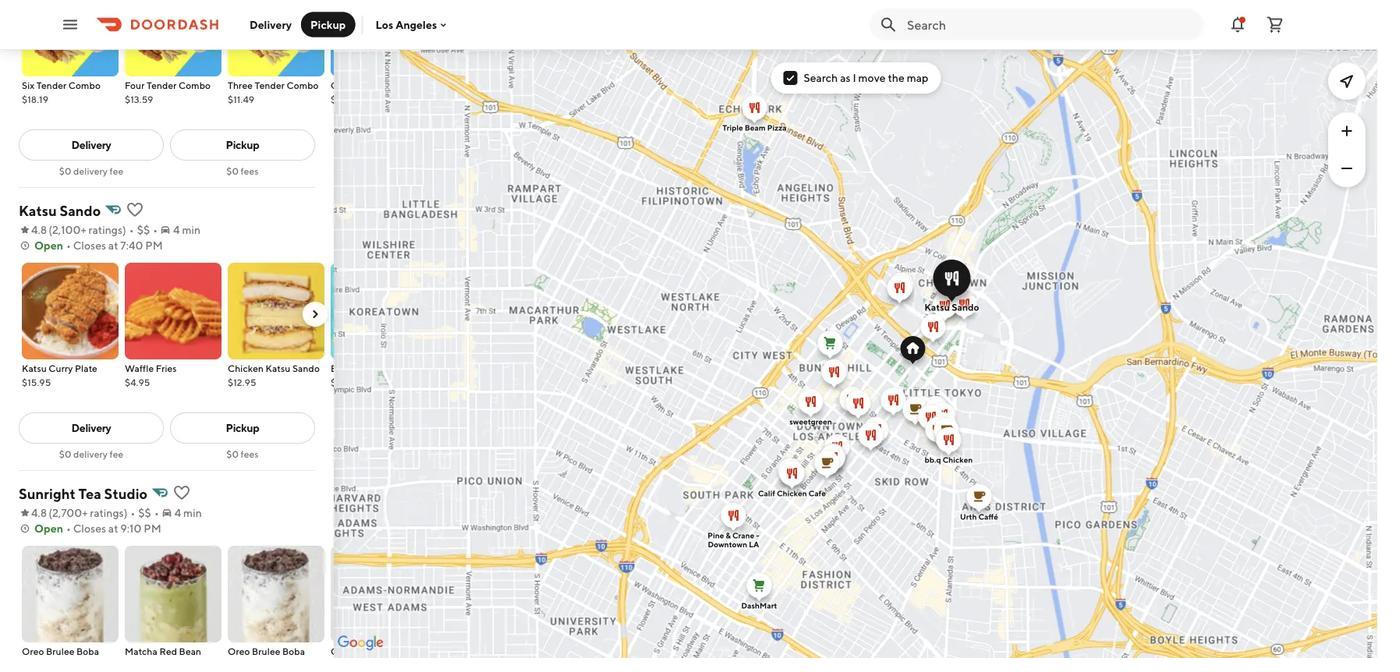 Task type: describe. For each thing, give the bounding box(es) containing it.
three
[[228, 80, 253, 90]]

tender for $18.19
[[37, 80, 67, 90]]

average rating of 4.8 out of 5 element for sunright tea studio
[[19, 505, 47, 521]]

( 2,700+ ratings )
[[48, 507, 128, 519]]

tender for $13.59
[[147, 80, 177, 90]]

combo for six tender combo $18.19
[[69, 80, 101, 90]]

sando inside egg salad sando $6.95
[[376, 363, 403, 374]]

$0 up sunright tea studio at the bottom of page
[[59, 449, 71, 459]]

salad
[[350, 363, 374, 374]]

matcha
[[125, 646, 157, 657]]

notification bell image
[[1229, 15, 1247, 34]]

combo for three tender combo $11.49
[[287, 80, 319, 90]]

los angeles button
[[376, 18, 450, 31]]

$0 down $12.95
[[226, 449, 239, 459]]

search
[[804, 71, 838, 84]]

open • closes at 7:40 pm
[[34, 239, 163, 252]]

$0 delivery fee for first pickup 'link' from the bottom
[[59, 449, 123, 459]]

katsu inside the chicken katsu sando $12.95
[[266, 363, 290, 374]]

map
[[907, 71, 929, 84]]

katsu curry plate $15.95
[[22, 363, 97, 388]]

chicken katsu sando $12.95
[[228, 363, 320, 388]]

matcha red bean
[[125, 646, 201, 658]]

sunright
[[19, 485, 76, 502]]

search as i move the map
[[804, 71, 929, 84]]

$4.95
[[125, 377, 150, 388]]

$$ for sunright tea studio
[[138, 507, 151, 519]]

$15.95
[[22, 377, 51, 388]]

delivery for 2nd pickup 'link' from the bottom's 'delivery' link
[[73, 165, 108, 176]]

red
[[159, 646, 177, 657]]

as
[[840, 71, 851, 84]]

next image
[[309, 308, 321, 321]]

delivery for first pickup 'link' from the bottom's 'delivery' link
[[71, 422, 111, 434]]

combo for four tender combo $13.59
[[179, 80, 211, 90]]

boba for 1st oreo brulee boba milk image
[[76, 646, 99, 657]]

six tender combo $18.19
[[22, 80, 101, 105]]

matcha red bean button
[[125, 546, 222, 658]]

six
[[22, 80, 35, 90]]

$0 down $11.49
[[226, 165, 239, 176]]

1 pickup link from the top
[[170, 129, 315, 161]]

nuggets
[[369, 80, 406, 90]]

the
[[888, 71, 905, 84]]

1 oreo brulee boba button from the left
[[22, 546, 119, 658]]

egg
[[331, 363, 348, 374]]

pickup button
[[301, 12, 355, 37]]

min for katsu sando
[[182, 223, 201, 236]]

studio
[[104, 485, 148, 502]]

$0 fees for 2nd pickup 'link' from the bottom
[[226, 165, 259, 176]]

closes for sando
[[73, 239, 106, 252]]

pm for katsu sando
[[145, 239, 163, 252]]

creme brulee boba
[[331, 646, 415, 658]]

Search as I move the map checkbox
[[784, 71, 798, 85]]

pickup for 2nd pickup 'link' from the bottom
[[226, 138, 259, 151]]

9:10
[[120, 522, 142, 535]]

pickup for first pickup 'link' from the bottom
[[226, 422, 259, 434]]

average rating of 4.8 out of 5 element for katsu sando
[[19, 222, 47, 238]]

2,700+
[[52, 507, 88, 519]]

Store search: begin typing to search for stores available on DoorDash text field
[[907, 16, 1194, 33]]

recenter the map image
[[1338, 72, 1356, 90]]

matcha red bean frostie image
[[125, 546, 222, 643]]

los angeles
[[376, 18, 437, 31]]

egg salad sando $6.95
[[331, 363, 403, 388]]

delivery button
[[240, 12, 301, 37]]

$13.59
[[125, 94, 153, 105]]

click to add this store to your saved list image for sunright tea studio
[[172, 484, 191, 502]]

tender for $11.49
[[255, 80, 285, 90]]

open for sunright
[[34, 522, 63, 535]]

creme
[[331, 646, 360, 657]]

1 oreo from the left
[[22, 646, 44, 657]]

2 oreo brulee boba button from the left
[[228, 546, 324, 658]]

• down the "2,700+"
[[66, 522, 71, 535]]

2 oreo brulee boba from the left
[[228, 646, 305, 658]]

click to add this store to your saved list image for katsu sando
[[126, 200, 144, 219]]

i
[[853, 71, 856, 84]]

ratings for tea
[[90, 507, 124, 519]]

4.8 for katsu
[[31, 223, 47, 236]]

( 2,100+ ratings )
[[48, 223, 126, 236]]

$$ for katsu sando
[[137, 223, 150, 236]]

delivery link for 2nd pickup 'link' from the bottom
[[19, 129, 164, 161]]

) for sunright tea studio
[[124, 507, 128, 519]]

$0 fees for first pickup 'link' from the bottom
[[226, 449, 259, 459]]

boba inside creme brulee boba
[[392, 646, 415, 657]]

$6.95
[[331, 377, 356, 388]]

katsu inside katsu curry plate $15.95
[[22, 363, 47, 374]]

pickup for pickup button
[[310, 18, 346, 31]]

delivery link for first pickup 'link' from the bottom
[[19, 413, 164, 444]]

$11.49
[[228, 94, 254, 105]]

• up open • closes at 9:10 pm
[[154, 507, 159, 519]]



Task type: locate. For each thing, give the bounding box(es) containing it.
1 vertical spatial 4 min
[[175, 507, 202, 519]]

chicken katsu sando image
[[228, 263, 324, 360]]

) up 9:10
[[124, 507, 128, 519]]

•
[[129, 223, 134, 236], [153, 223, 158, 236], [66, 239, 71, 252], [131, 507, 135, 519], [154, 507, 159, 519], [66, 522, 71, 535]]

closes down ( 2,700+ ratings )
[[73, 522, 106, 535]]

at left 7:40
[[108, 239, 118, 252]]

delivery link down plate
[[19, 413, 164, 444]]

(
[[48, 223, 52, 236], [48, 507, 52, 519]]

triple beam pizza
[[723, 123, 787, 132], [723, 123, 787, 132]]

combo left four
[[69, 80, 101, 90]]

min for sunright tea studio
[[183, 507, 202, 519]]

at for tea
[[108, 522, 118, 535]]

( down sunright
[[48, 507, 52, 519]]

2 average rating of 4.8 out of 5 element from the top
[[19, 505, 47, 521]]

sando
[[60, 202, 101, 219], [952, 302, 979, 313], [952, 302, 979, 313], [292, 363, 320, 374], [376, 363, 403, 374]]

1 horizontal spatial tender
[[147, 80, 177, 90]]

map region
[[185, 0, 1378, 658]]

delivery for delivery button
[[250, 18, 292, 31]]

tea
[[78, 485, 101, 502]]

waffle
[[125, 363, 154, 374]]

1 closes from the top
[[73, 239, 106, 252]]

2,100+
[[52, 223, 86, 236]]

pm right 7:40
[[145, 239, 163, 252]]

pickup down $12.95
[[226, 422, 259, 434]]

brulee for 1st oreo brulee boba milk image
[[46, 646, 75, 657]]

average rating of 4.8 out of 5 element
[[19, 222, 47, 238], [19, 505, 47, 521]]

tender inside three tender combo $11.49
[[255, 80, 285, 90]]

1 vertical spatial 4
[[175, 507, 181, 519]]

1 ( from the top
[[48, 223, 52, 236]]

2 horizontal spatial boba
[[392, 646, 415, 657]]

calif
[[758, 489, 775, 498], [758, 489, 775, 498]]

0 horizontal spatial oreo brulee boba button
[[22, 546, 119, 658]]

$$ up 9:10
[[138, 507, 151, 519]]

1 vertical spatial )
[[124, 507, 128, 519]]

four tender combo $13.59
[[125, 80, 211, 105]]

oreo brulee boba
[[22, 646, 99, 658], [228, 646, 305, 658]]

pine & crane - downtown la
[[708, 531, 760, 549], [708, 531, 760, 549]]

1 vertical spatial min
[[183, 507, 202, 519]]

tender inside the four tender combo $13.59
[[147, 80, 177, 90]]

1 vertical spatial average rating of 4.8 out of 5 element
[[19, 505, 47, 521]]

katsu curry plate image
[[22, 263, 119, 360]]

combo left three
[[179, 80, 211, 90]]

0 vertical spatial fee
[[110, 165, 123, 176]]

• up 9:10
[[131, 507, 135, 519]]

pickup inside button
[[310, 18, 346, 31]]

zoom in image
[[1338, 122, 1356, 140]]

4 for katsu sando
[[173, 223, 180, 236]]

pm
[[145, 239, 163, 252], [144, 522, 161, 535]]

1 horizontal spatial boba
[[282, 646, 305, 657]]

1 horizontal spatial oreo brulee boba milk image
[[228, 546, 324, 643]]

0 vertical spatial min
[[182, 223, 201, 236]]

delivery link
[[19, 129, 164, 161], [19, 413, 164, 444]]

$0 delivery fee up tea
[[59, 449, 123, 459]]

cafe
[[809, 489, 826, 498], [809, 489, 826, 498]]

four
[[125, 80, 145, 90]]

7:40
[[120, 239, 143, 252]]

closes down '( 2,100+ ratings )'
[[73, 239, 106, 252]]

0 vertical spatial at
[[108, 239, 118, 252]]

2 4.8 from the top
[[31, 507, 47, 519]]

pickup left the "los"
[[310, 18, 346, 31]]

2 ( from the top
[[48, 507, 52, 519]]

1 horizontal spatial brulee
[[252, 646, 280, 657]]

urth
[[960, 512, 977, 521], [960, 512, 977, 521]]

1 horizontal spatial oreo
[[228, 646, 250, 657]]

1 oreo brulee boba milk image from the left
[[22, 546, 119, 643]]

$0 delivery fee
[[59, 165, 123, 176], [59, 449, 123, 459]]

1 oreo brulee boba from the left
[[22, 646, 99, 658]]

delivery down six tender combo $18.19 on the top of page
[[71, 138, 111, 151]]

$$ up 7:40
[[137, 223, 150, 236]]

fee up studio
[[110, 449, 123, 459]]

sando inside the chicken katsu sando $12.95
[[292, 363, 320, 374]]

plate
[[75, 363, 97, 374]]

delivery link down six tender combo $18.19 on the top of page
[[19, 129, 164, 161]]

sunright tea studio
[[19, 485, 148, 502]]

0 vertical spatial 4.8
[[31, 223, 47, 236]]

$0 fees down $12.95
[[226, 449, 259, 459]]

0 vertical spatial delivery link
[[19, 129, 164, 161]]

&
[[726, 531, 731, 540], [726, 531, 731, 540]]

urth caffé
[[960, 512, 998, 521], [960, 512, 998, 521]]

fee
[[110, 165, 123, 176], [110, 449, 123, 459]]

sweetgreen
[[790, 417, 832, 426], [790, 417, 832, 426]]

open • closes at 9:10 pm
[[34, 522, 161, 535]]

bb.q chicken
[[925, 456, 973, 464], [925, 456, 973, 464]]

-
[[756, 531, 760, 540], [756, 531, 760, 540]]

closes for tea
[[73, 522, 106, 535]]

ratings
[[89, 223, 122, 236], [90, 507, 124, 519]]

fees for first pickup 'link' from the bottom
[[241, 449, 259, 459]]

combo right three
[[287, 80, 319, 90]]

delivery up '( 2,100+ ratings )'
[[73, 165, 108, 176]]

ratings up open • closes at 7:40 pm
[[89, 223, 122, 236]]

0 vertical spatial open
[[34, 239, 63, 252]]

• $$ for sunright tea studio
[[131, 507, 151, 519]]

pm right 9:10
[[144, 522, 161, 535]]

fees for 2nd pickup 'link' from the bottom
[[241, 165, 259, 176]]

1 vertical spatial pickup link
[[170, 413, 315, 444]]

ratings up open • closes at 9:10 pm
[[90, 507, 124, 519]]

chicken inside 'chicken nuggets $4.99'
[[331, 80, 367, 90]]

at
[[108, 239, 118, 252], [108, 522, 118, 535]]

4.8 for sunright
[[31, 507, 47, 519]]

1 vertical spatial pm
[[144, 522, 161, 535]]

0 vertical spatial delivery
[[250, 18, 292, 31]]

2 $0 fees from the top
[[226, 449, 259, 459]]

1 horizontal spatial combo
[[179, 80, 211, 90]]

caffé
[[979, 512, 998, 521], [979, 512, 998, 521]]

0 horizontal spatial oreo brulee boba milk image
[[22, 546, 119, 643]]

open down the '2,100+'
[[34, 239, 63, 252]]

) for katsu sando
[[122, 223, 126, 236]]

los
[[376, 18, 393, 31]]

combo inside the four tender combo $13.59
[[179, 80, 211, 90]]

pickup down $11.49
[[226, 138, 259, 151]]

0 vertical spatial delivery
[[73, 165, 108, 176]]

1 4.8 from the top
[[31, 223, 47, 236]]

click to add this store to your saved list image right studio
[[172, 484, 191, 502]]

) up 7:40
[[122, 223, 126, 236]]

0 vertical spatial ratings
[[89, 223, 122, 236]]

click to add this store to your saved list image
[[126, 200, 144, 219], [172, 484, 191, 502]]

1 tender from the left
[[37, 80, 67, 90]]

$0 delivery fee for 2nd pickup 'link' from the bottom
[[59, 165, 123, 176]]

( for katsu
[[48, 223, 52, 236]]

1 vertical spatial • $$
[[131, 507, 151, 519]]

delivery for 2nd pickup 'link' from the bottom's 'delivery' link
[[71, 138, 111, 151]]

1 vertical spatial 4.8
[[31, 507, 47, 519]]

curry
[[49, 363, 73, 374]]

$4.99
[[331, 94, 356, 105]]

2 at from the top
[[108, 522, 118, 535]]

at left 9:10
[[108, 522, 118, 535]]

fees down $11.49
[[241, 165, 259, 176]]

pizza
[[767, 123, 787, 132], [767, 123, 787, 132]]

1 vertical spatial at
[[108, 522, 118, 535]]

2 horizontal spatial tender
[[255, 80, 285, 90]]

4.8 left the '2,100+'
[[31, 223, 47, 236]]

4 min for katsu sando
[[173, 223, 201, 236]]

fee up '( 2,100+ ratings )'
[[110, 165, 123, 176]]

4 min for sunright tea studio
[[175, 507, 202, 519]]

• $$ up 7:40
[[129, 223, 150, 236]]

• up open • closes at 7:40 pm
[[153, 223, 158, 236]]

creme brulee boba button
[[331, 546, 427, 658]]

fees down $12.95
[[241, 449, 259, 459]]

2 delivery link from the top
[[19, 413, 164, 444]]

katsu sando
[[19, 202, 101, 219], [925, 302, 979, 313], [925, 302, 979, 313]]

1 vertical spatial delivery
[[73, 449, 108, 459]]

combo inside six tender combo $18.19
[[69, 80, 101, 90]]

tender up $18.19
[[37, 80, 67, 90]]

3 boba from the left
[[392, 646, 415, 657]]

triple
[[723, 123, 743, 132], [723, 123, 743, 132]]

zoom out image
[[1338, 159, 1356, 178]]

1 vertical spatial fees
[[241, 449, 259, 459]]

0 vertical spatial $0 delivery fee
[[59, 165, 123, 176]]

boba left creme
[[282, 646, 305, 657]]

2 delivery from the top
[[73, 449, 108, 459]]

• up 7:40
[[129, 223, 134, 236]]

4.8
[[31, 223, 47, 236], [31, 507, 47, 519]]

3 combo from the left
[[287, 80, 319, 90]]

1 $0 fees from the top
[[226, 165, 259, 176]]

$0 fees down $11.49
[[226, 165, 259, 176]]

pickup link down $11.49
[[170, 129, 315, 161]]

1 vertical spatial delivery link
[[19, 413, 164, 444]]

2 horizontal spatial brulee
[[362, 646, 390, 657]]

oreo brulee boba button
[[22, 546, 119, 658], [228, 546, 324, 658]]

2 vertical spatial delivery
[[71, 422, 111, 434]]

3 tender from the left
[[255, 80, 285, 90]]

open for katsu
[[34, 239, 63, 252]]

2 oreo brulee boba milk image from the left
[[228, 546, 324, 643]]

4 min
[[173, 223, 201, 236], [175, 507, 202, 519]]

2 horizontal spatial combo
[[287, 80, 319, 90]]

1 delivery from the top
[[73, 165, 108, 176]]

1 vertical spatial $0 fees
[[226, 449, 259, 459]]

pickup
[[310, 18, 346, 31], [226, 138, 259, 151], [226, 422, 259, 434]]

2 fees from the top
[[241, 449, 259, 459]]

1 vertical spatial fee
[[110, 449, 123, 459]]

1 horizontal spatial oreo brulee boba button
[[228, 546, 324, 658]]

tender right three
[[255, 80, 285, 90]]

boba
[[76, 646, 99, 657], [282, 646, 305, 657], [392, 646, 415, 657]]

)
[[122, 223, 126, 236], [124, 507, 128, 519]]

average rating of 4.8 out of 5 element left the '2,100+'
[[19, 222, 47, 238]]

1 vertical spatial open
[[34, 522, 63, 535]]

0 vertical spatial 4
[[173, 223, 180, 236]]

2 brulee from the left
[[252, 646, 280, 657]]

1 vertical spatial ratings
[[90, 507, 124, 519]]

1 vertical spatial pickup
[[226, 138, 259, 151]]

three tender combo $11.49
[[228, 80, 319, 105]]

$0 up the '2,100+'
[[59, 165, 71, 176]]

0 vertical spatial • $$
[[129, 223, 150, 236]]

0 horizontal spatial oreo
[[22, 646, 44, 657]]

tender inside six tender combo $18.19
[[37, 80, 67, 90]]

delivery up tea
[[73, 449, 108, 459]]

0 vertical spatial pickup
[[310, 18, 346, 31]]

waffle fries image
[[125, 263, 222, 360]]

1 horizontal spatial click to add this store to your saved list image
[[172, 484, 191, 502]]

0 horizontal spatial tender
[[37, 80, 67, 90]]

0 vertical spatial $0 fees
[[226, 165, 259, 176]]

pickup link down $12.95
[[170, 413, 315, 444]]

1 brulee from the left
[[46, 646, 75, 657]]

( for sunright
[[48, 507, 52, 519]]

$0 delivery fee up '( 2,100+ ratings )'
[[59, 165, 123, 176]]

open down the "2,700+"
[[34, 522, 63, 535]]

0 horizontal spatial combo
[[69, 80, 101, 90]]

beam
[[745, 123, 766, 132], [745, 123, 766, 132]]

1 vertical spatial closes
[[73, 522, 106, 535]]

pine
[[708, 531, 724, 540], [708, 531, 724, 540]]

delivery inside button
[[250, 18, 292, 31]]

• down the '2,100+'
[[66, 239, 71, 252]]

pickup link
[[170, 129, 315, 161], [170, 413, 315, 444]]

delivery
[[250, 18, 292, 31], [71, 138, 111, 151], [71, 422, 111, 434]]

brulee
[[46, 646, 75, 657], [252, 646, 280, 657], [362, 646, 390, 657]]

click to add this store to your saved list image up 7:40
[[126, 200, 144, 219]]

0 horizontal spatial boba
[[76, 646, 99, 657]]

bean
[[179, 646, 201, 657]]

brulee for first oreo brulee boba milk image from right
[[252, 646, 280, 657]]

boba left matcha at left
[[76, 646, 99, 657]]

combo inside three tender combo $11.49
[[287, 80, 319, 90]]

2 combo from the left
[[179, 80, 211, 90]]

oreo brulee boba milk image
[[22, 546, 119, 643], [228, 546, 324, 643]]

1 average rating of 4.8 out of 5 element from the top
[[19, 222, 47, 238]]

2 fee from the top
[[110, 449, 123, 459]]

powered by google image
[[338, 636, 384, 651]]

0 vertical spatial pickup link
[[170, 129, 315, 161]]

open menu image
[[61, 15, 80, 34]]

1 boba from the left
[[76, 646, 99, 657]]

delivery down plate
[[71, 422, 111, 434]]

waffle fries $4.95
[[125, 363, 177, 388]]

$0
[[59, 165, 71, 176], [226, 165, 239, 176], [59, 449, 71, 459], [226, 449, 239, 459]]

0 vertical spatial )
[[122, 223, 126, 236]]

angeles
[[396, 18, 437, 31]]

2 pickup link from the top
[[170, 413, 315, 444]]

dashmart
[[741, 601, 777, 610], [741, 601, 777, 610]]

2 closes from the top
[[73, 522, 106, 535]]

1 vertical spatial delivery
[[71, 138, 111, 151]]

0 vertical spatial pm
[[145, 239, 163, 252]]

katsu
[[19, 202, 57, 219], [925, 302, 950, 313], [925, 302, 950, 313], [22, 363, 47, 374], [266, 363, 290, 374]]

0 vertical spatial click to add this store to your saved list image
[[126, 200, 144, 219]]

average rating of 4.8 out of 5 element down sunright
[[19, 505, 47, 521]]

2 open from the top
[[34, 522, 63, 535]]

1 horizontal spatial oreo brulee boba
[[228, 646, 305, 658]]

1 vertical spatial $$
[[138, 507, 151, 519]]

1 fee from the top
[[110, 165, 123, 176]]

crane
[[733, 531, 755, 540], [733, 531, 755, 540]]

delivery left pickup button
[[250, 18, 292, 31]]

chicken
[[331, 80, 367, 90], [228, 363, 264, 374], [943, 456, 973, 464], [943, 456, 973, 464], [777, 489, 807, 498], [777, 489, 807, 498]]

1 vertical spatial $0 delivery fee
[[59, 449, 123, 459]]

0 vertical spatial closes
[[73, 239, 106, 252]]

1 vertical spatial click to add this store to your saved list image
[[172, 484, 191, 502]]

fries
[[156, 363, 177, 374]]

1 $0 delivery fee from the top
[[59, 165, 123, 176]]

2 $0 delivery fee from the top
[[59, 449, 123, 459]]

open
[[34, 239, 63, 252], [34, 522, 63, 535]]

1 open from the top
[[34, 239, 63, 252]]

0 vertical spatial average rating of 4.8 out of 5 element
[[19, 222, 47, 238]]

ratings for sando
[[89, 223, 122, 236]]

1 at from the top
[[108, 239, 118, 252]]

2 vertical spatial pickup
[[226, 422, 259, 434]]

at for sando
[[108, 239, 118, 252]]

2 boba from the left
[[282, 646, 305, 657]]

0 horizontal spatial brulee
[[46, 646, 75, 657]]

4 for sunright tea studio
[[175, 507, 181, 519]]

0 horizontal spatial click to add this store to your saved list image
[[126, 200, 144, 219]]

move
[[858, 71, 886, 84]]

bb.q
[[925, 456, 941, 464], [925, 456, 941, 464]]

2 tender from the left
[[147, 80, 177, 90]]

tender up $13.59
[[147, 80, 177, 90]]

delivery
[[73, 165, 108, 176], [73, 449, 108, 459]]

0 vertical spatial (
[[48, 223, 52, 236]]

boba for first oreo brulee boba milk image from right
[[282, 646, 305, 657]]

chicken inside the chicken katsu sando $12.95
[[228, 363, 264, 374]]

chicken nuggets $4.99
[[331, 80, 406, 105]]

• $$ up 9:10
[[131, 507, 151, 519]]

1 fees from the top
[[241, 165, 259, 176]]

0 horizontal spatial oreo brulee boba
[[22, 646, 99, 658]]

( up open • closes at 7:40 pm
[[48, 223, 52, 236]]

brulee inside creme brulee boba
[[362, 646, 390, 657]]

4.8 down sunright
[[31, 507, 47, 519]]

calif chicken cafe
[[758, 489, 826, 498], [758, 489, 826, 498]]

4
[[173, 223, 180, 236], [175, 507, 181, 519]]

2 oreo from the left
[[228, 646, 250, 657]]

1 vertical spatial (
[[48, 507, 52, 519]]

3 brulee from the left
[[362, 646, 390, 657]]

0 items, open order cart image
[[1266, 15, 1285, 34]]

fees
[[241, 165, 259, 176], [241, 449, 259, 459]]

1 combo from the left
[[69, 80, 101, 90]]

0 vertical spatial fees
[[241, 165, 259, 176]]

• $$ for katsu sando
[[129, 223, 150, 236]]

pm for sunright tea studio
[[144, 522, 161, 535]]

0 vertical spatial 4 min
[[173, 223, 201, 236]]

0 vertical spatial $$
[[137, 223, 150, 236]]

$18.19
[[22, 94, 48, 105]]

min
[[182, 223, 201, 236], [183, 507, 202, 519]]

$12.95
[[228, 377, 256, 388]]

boba right powered by google image
[[392, 646, 415, 657]]

1 delivery link from the top
[[19, 129, 164, 161]]

delivery for first pickup 'link' from the bottom's 'delivery' link
[[73, 449, 108, 459]]



Task type: vqa. For each thing, say whether or not it's contained in the screenshot.
the leftmost Oreo
yes



